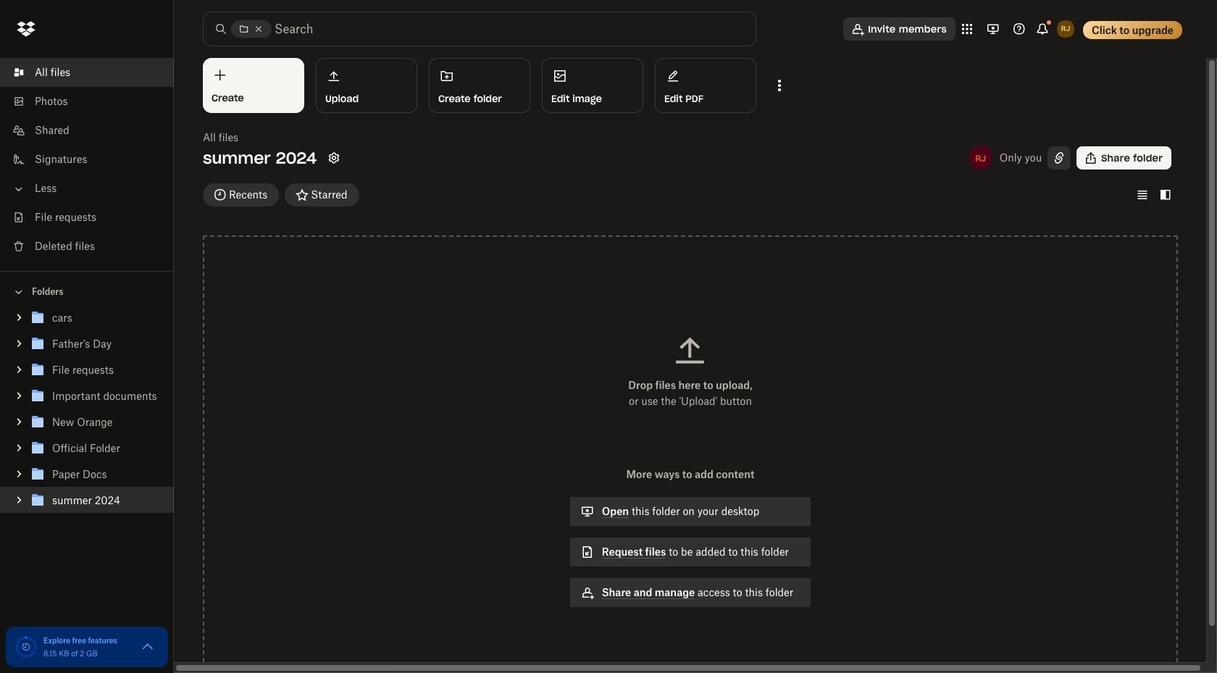 Task type: vqa. For each thing, say whether or not it's contained in the screenshot.
group
yes



Task type: describe. For each thing, give the bounding box(es) containing it.
folder settings image
[[326, 149, 343, 167]]

quota usage image
[[14, 636, 38, 659]]

dropbox image
[[12, 14, 41, 43]]



Task type: locate. For each thing, give the bounding box(es) containing it.
quota usage progress bar
[[14, 636, 38, 659]]

less image
[[12, 182, 26, 196]]

list item
[[0, 58, 174, 87]]

list
[[0, 49, 174, 271]]

Search in folder "summer 2024" text field
[[275, 20, 726, 38]]

group
[[0, 302, 174, 525]]



